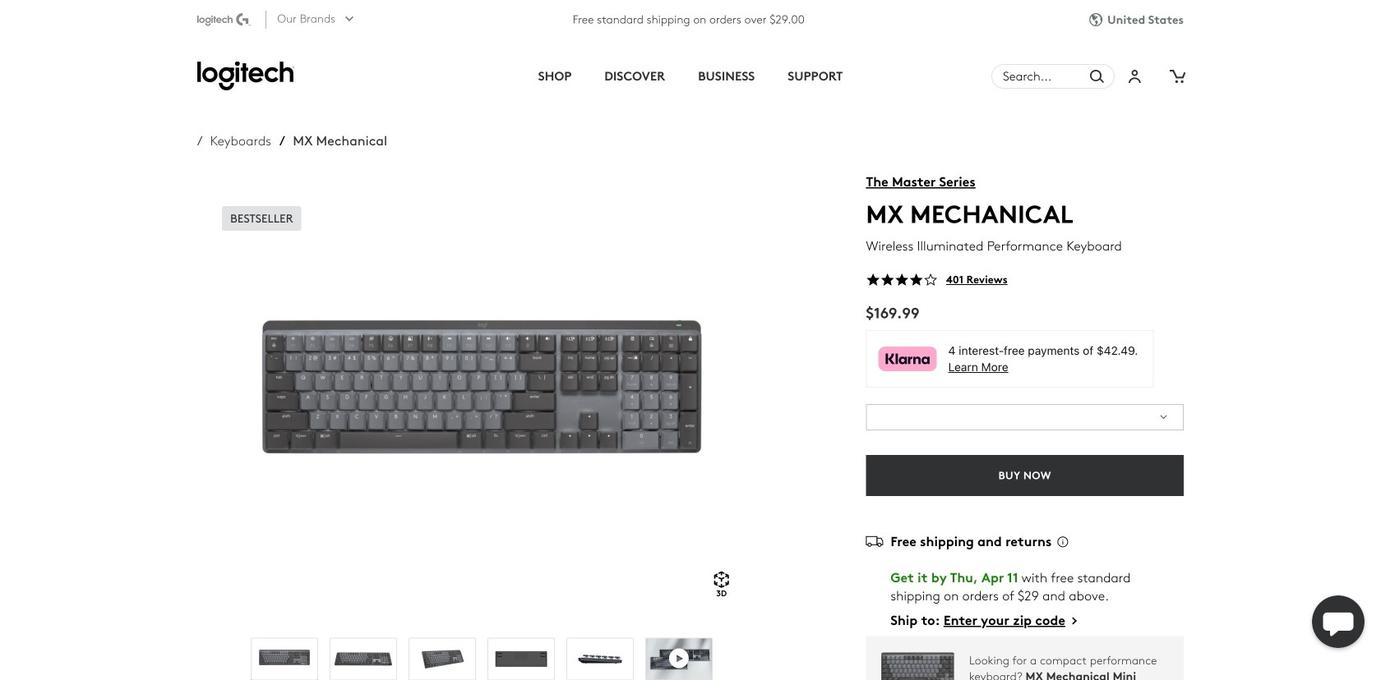 Task type: vqa. For each thing, say whether or not it's contained in the screenshot.
mx mechanical view 2 image
yes



Task type: locate. For each thing, give the bounding box(es) containing it.
none radio the mx mechanical view 3
[[409, 639, 476, 681]]

none radio right mx mechanical view 4 radio
[[566, 639, 634, 681]]

mx mechanical view 1 image
[[197, 188, 766, 615], [251, 640, 317, 681]]

none radio mx mechanical view 4
[[487, 639, 555, 681]]

mx mechanical view 6 image
[[646, 640, 712, 681]]

0 horizontal spatial none radio
[[487, 639, 555, 681]]

2 star image from the left
[[909, 273, 924, 287]]

1 horizontal spatial none radio
[[566, 639, 634, 681]]

None radio
[[251, 639, 318, 681], [330, 639, 397, 681], [409, 639, 476, 681], [251, 639, 318, 681]]

none radio mx mechanical view 5
[[566, 639, 634, 681]]

breadcrumb navigation menu element
[[197, 133, 766, 149]]

star image
[[881, 273, 895, 287], [895, 273, 909, 287]]

mx mechanical view 3 image
[[409, 640, 475, 681]]

none radio left mx mechanical view 5 radio
[[487, 639, 555, 681]]

1 none radio from the left
[[487, 639, 555, 681]]

None radio
[[487, 639, 555, 681], [566, 639, 634, 681], [645, 639, 713, 681]]

2 horizontal spatial none radio
[[645, 639, 713, 681]]

2 star image from the left
[[895, 273, 909, 287]]

star image
[[866, 273, 881, 287], [909, 273, 924, 287]]

gallery option group
[[197, 621, 766, 681]]

2 none radio from the left
[[566, 639, 634, 681]]

mx mechanical view 4 image
[[488, 640, 554, 681]]

1 horizontal spatial star image
[[909, 273, 924, 287]]

none radio right mx mechanical view 5 radio
[[645, 639, 713, 681]]

0 horizontal spatial star image
[[866, 273, 881, 287]]

shipping info image
[[1052, 531, 1077, 553]]

tab list
[[418, 39, 963, 113]]

3 none radio from the left
[[645, 639, 713, 681]]



Task type: describe. For each thing, give the bounding box(es) containing it.
none radio mx mechanical view 6
[[645, 639, 713, 681]]

0 vertical spatial mx mechanical view 1 image
[[197, 188, 766, 615]]

logitech region
[[0, 0, 1381, 681]]

none radio 'mx mechanical view 2'
[[330, 639, 397, 681]]

1 vertical spatial mx mechanical view 1 image
[[251, 640, 317, 681]]

1 star image from the left
[[866, 273, 881, 287]]

mx mechanical mini thumbnail image image
[[866, 643, 969, 681]]

2 world image
[[1090, 13, 1108, 27]]

1 star image from the left
[[881, 273, 895, 287]]

empty star image
[[924, 273, 938, 287]]

mx mechanical view 5 image
[[567, 640, 633, 681]]

hero logo image
[[197, 62, 294, 91]]

tab list inside logitech region
[[418, 39, 963, 113]]

logitech g image
[[197, 13, 252, 26]]

mx mechanical view 2 image
[[330, 640, 396, 681]]



